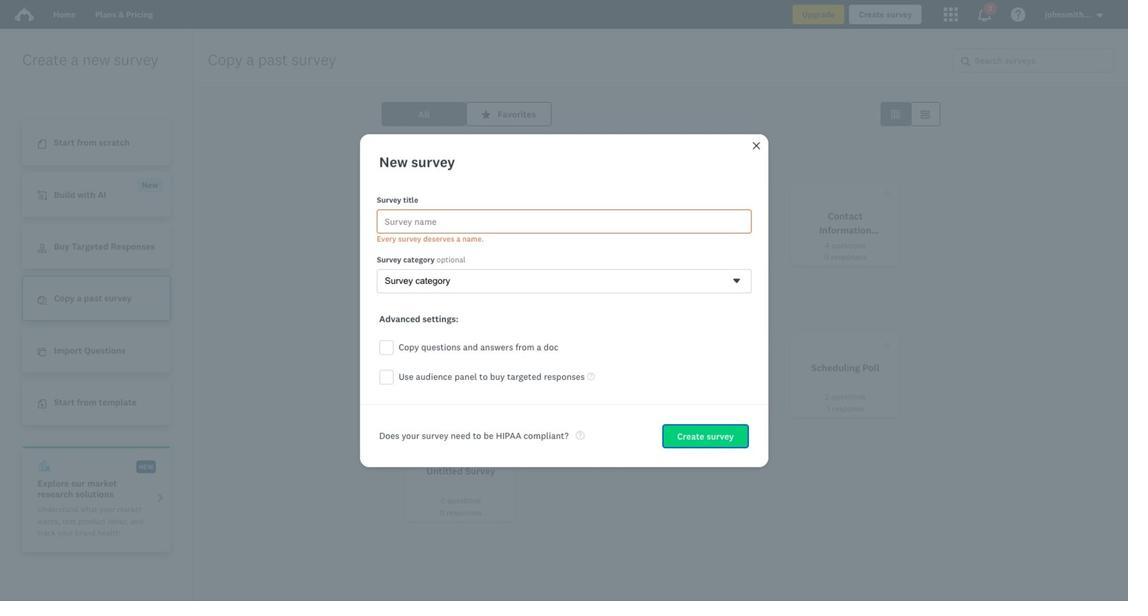 Task type: describe. For each thing, give the bounding box(es) containing it.
2 horizontal spatial starfilled image
[[883, 341, 892, 350]]

0 vertical spatial help image
[[587, 373, 595, 381]]

Survey name field
[[377, 209, 752, 233]]

textboxmultiple image
[[921, 110, 930, 119]]

1 brand logo image from the top
[[15, 5, 34, 24]]

clone image
[[38, 348, 47, 357]]

2 brand logo image from the top
[[15, 7, 34, 22]]

notification center icon image
[[977, 7, 992, 22]]

close image
[[752, 141, 761, 151]]

user image
[[38, 244, 47, 253]]

0 horizontal spatial starfilled image
[[482, 110, 491, 119]]

documentplus image
[[38, 400, 47, 409]]

chevronright image
[[156, 493, 165, 503]]

document image
[[38, 140, 47, 149]]



Task type: vqa. For each thing, say whether or not it's contained in the screenshot.
icon   XJTfE
no



Task type: locate. For each thing, give the bounding box(es) containing it.
help image
[[587, 373, 595, 381], [576, 431, 585, 440]]

dropdown arrow icon image
[[1096, 11, 1104, 20], [1097, 13, 1103, 17]]

starfilled image
[[482, 110, 491, 119], [498, 341, 507, 350], [883, 341, 892, 350]]

Search surveys field
[[970, 49, 1113, 72]]

dialog
[[360, 134, 769, 468]]

search image
[[961, 57, 970, 66]]

grid image
[[891, 110, 900, 119]]

0 horizontal spatial help image
[[576, 431, 585, 440]]

1 horizontal spatial starfilled image
[[498, 341, 507, 350]]

help icon image
[[1011, 7, 1026, 22]]

products icon image
[[944, 7, 958, 22], [944, 7, 958, 22]]

documentclone image
[[38, 296, 47, 305]]

close image
[[753, 143, 760, 150]]

brand logo image
[[15, 5, 34, 24], [15, 7, 34, 22]]

starfilled image
[[883, 189, 892, 198]]

1 horizontal spatial help image
[[587, 373, 595, 381]]

1 vertical spatial help image
[[576, 431, 585, 440]]



